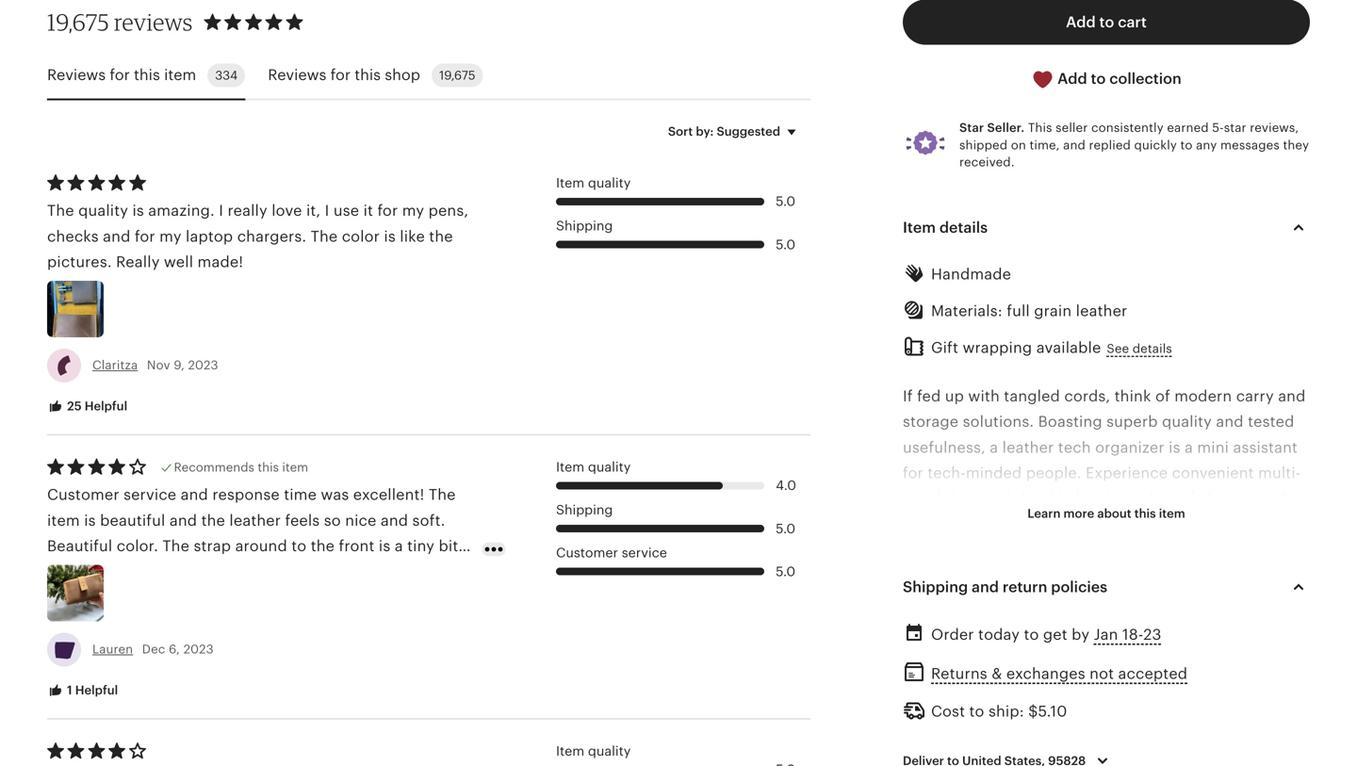 Task type: vqa. For each thing, say whether or not it's contained in the screenshot.
Helpful? related to Great item! Perfect description and great quality!
no



Task type: describe. For each thing, give the bounding box(es) containing it.
returns & exchanges not accepted
[[932, 665, 1188, 682]]

leather inside 🔶details:🔶: ✔ distressed the top grain cowhide oiled leather ✔  perfect for macbook accessories - fits power adapter, has a pocket for magicmouse or powerbank
[[1208, 696, 1259, 713]]

view details of this review photo by claritza image
[[47, 281, 104, 337]]

$
[[1029, 703, 1039, 720]]

get
[[1044, 627, 1068, 644]]

19,675 reviews
[[47, 8, 193, 36]]

adapter,
[[903, 747, 964, 764]]

this left shop
[[355, 67, 381, 84]]

helpful for 5.0
[[85, 399, 127, 413]]

25
[[67, 399, 82, 413]]

for down sizes,
[[990, 567, 1011, 584]]

ship:
[[989, 703, 1025, 720]]

2023 for 5.0
[[188, 358, 218, 373]]

birthday
[[1163, 593, 1224, 610]]

messages
[[1221, 138, 1280, 152]]

is left amazing.
[[132, 202, 144, 219]]

reviews
[[114, 8, 193, 36]]

seller
[[1056, 121, 1088, 135]]

and up mini
[[1217, 413, 1244, 430]]

accepted
[[1119, 665, 1188, 682]]

wrapping
[[963, 340, 1033, 357]]

any inside if fed up with tangled cords, think of modern carry and storage solutions. boasting superb quality and tested usefulness, a leather tech organizer is a mini assistant for tech-minded people. experience convenient multi- sized slots and durable hardware for safe keeping of earphones, a charger, etc. offered in smart colors and compact sizes, a cord organizer makes a nice companion for any travel bag. a personalized organizer is a nice option for graduation gift, birthday gift, or gift for dad.
[[1015, 567, 1041, 584]]

leather inside if fed up with tangled cords, think of modern carry and storage solutions. boasting superb quality and tested usefulness, a leather tech organizer is a mini assistant for tech-minded people. experience convenient multi- sized slots and durable hardware for safe keeping of earphones, a charger, etc. offered in smart colors and compact sizes, a cord organizer makes a nice companion for any travel bag. a personalized organizer is a nice option for graduation gift, birthday gift, or gift for dad.
[[1003, 439, 1054, 456]]

this right recommends
[[258, 460, 279, 475]]

star
[[960, 121, 985, 135]]

well
[[164, 254, 193, 271]]

pens,
[[429, 202, 469, 219]]

magicmouse
[[1090, 747, 1183, 764]]

1
[[67, 683, 72, 698]]

5.10
[[1039, 703, 1068, 720]]

more
[[1064, 507, 1095, 521]]

helpful for 4.0
[[75, 683, 118, 698]]

18-
[[1123, 627, 1144, 644]]

any inside this seller consistently earned 5-star reviews, shipped on time, and replied quickly to any messages they received.
[[1197, 138, 1218, 152]]

to inside this seller consistently earned 5-star reviews, shipped on time, and replied quickly to any messages they received.
[[1181, 138, 1193, 152]]

this down reviews
[[134, 67, 160, 84]]

sort
[[668, 124, 693, 138]]

add to collection
[[1054, 70, 1182, 87]]

see details link
[[1107, 341, 1173, 358]]

replied
[[1089, 138, 1131, 152]]

for up in
[[1149, 490, 1170, 507]]

shipping for 5.0
[[556, 218, 613, 233]]

charger,
[[1003, 516, 1063, 533]]

return
[[1003, 579, 1048, 596]]

2 i from the left
[[325, 202, 329, 219]]

service
[[622, 545, 667, 561]]

to left the get
[[1024, 627, 1039, 644]]

23
[[1144, 627, 1162, 644]]

superb
[[1107, 413, 1158, 430]]

19,675 for 19,675
[[439, 68, 476, 82]]

personalized
[[1142, 567, 1236, 584]]

view details of this review photo by lauren image
[[47, 565, 104, 622]]

star
[[1225, 121, 1247, 135]]

see
[[1107, 342, 1130, 356]]

1 ✔ from the top
[[903, 696, 916, 713]]

details inside dropdown button
[[940, 219, 988, 236]]

for up the really
[[135, 228, 155, 245]]

9,
[[174, 358, 185, 373]]

returns & exchanges not accepted button
[[932, 660, 1188, 688]]

add for add to cart
[[1066, 14, 1096, 31]]

tangled
[[1004, 388, 1061, 405]]

1 horizontal spatial item
[[282, 460, 308, 475]]

laptop
[[186, 228, 233, 245]]

4 5.0 from the top
[[776, 564, 796, 579]]

claritza link
[[92, 358, 138, 373]]

perfect
[[920, 721, 973, 738]]

time,
[[1030, 138, 1060, 152]]

gift
[[1282, 593, 1307, 610]]

cowhide
[[1100, 696, 1163, 713]]

like
[[400, 228, 425, 245]]

etc.
[[1068, 516, 1096, 533]]

cord
[[1030, 542, 1064, 559]]

shipping inside shipping and return policies "dropdown button"
[[903, 579, 968, 596]]

1 helpful button
[[33, 673, 132, 708]]

cost
[[932, 703, 966, 720]]

lauren
[[92, 643, 133, 657]]

has
[[968, 747, 994, 764]]

this inside dropdown button
[[1135, 507, 1156, 521]]

power
[[1201, 721, 1247, 738]]

it
[[364, 202, 373, 219]]

3 item quality from the top
[[556, 744, 631, 759]]

item inside dropdown button
[[1159, 507, 1186, 521]]

dad.
[[928, 619, 962, 636]]

this seller consistently earned 5-star reviews, shipped on time, and replied quickly to any messages they received.
[[960, 121, 1310, 169]]

and inside 'the quality is amazing. i really love it, i use it for my pens, checks and for my laptop chargers. the color is like the pictures. really well made!'
[[103, 228, 131, 245]]

materials: full grain leather
[[932, 303, 1128, 320]]

they
[[1284, 138, 1310, 152]]

today
[[979, 627, 1020, 644]]

cost to ship: $ 5.10
[[932, 703, 1068, 720]]

3 5.0 from the top
[[776, 521, 796, 536]]

with
[[969, 388, 1000, 405]]

compact
[[903, 542, 969, 559]]

offered
[[1100, 516, 1156, 533]]

to for add to cart
[[1100, 14, 1115, 31]]

0 vertical spatial nice
[[1205, 542, 1237, 559]]

or inside 🔶details:🔶: ✔ distressed the top grain cowhide oiled leather ✔  perfect for macbook accessories - fits power adapter, has a pocket for magicmouse or powerbank
[[1187, 747, 1203, 764]]

durable
[[1016, 490, 1072, 507]]

fed
[[917, 388, 941, 405]]

for down cost to ship: $ 5.10 in the right bottom of the page
[[977, 721, 998, 738]]

safe
[[1174, 490, 1204, 507]]

gift
[[932, 340, 959, 357]]

1 vertical spatial my
[[159, 228, 182, 245]]

learn more about this item button
[[1014, 497, 1200, 531]]

item details
[[903, 219, 988, 236]]

and up the tested
[[1279, 388, 1306, 405]]

2023 for 4.0
[[183, 643, 214, 657]]

claritza nov 9, 2023
[[92, 358, 218, 373]]

think
[[1115, 388, 1152, 405]]

cords,
[[1065, 388, 1111, 405]]

tab list containing reviews for this item
[[47, 52, 811, 100]]

and right "colors"
[[1274, 516, 1302, 533]]

minded
[[966, 465, 1022, 482]]

travel
[[1045, 567, 1086, 584]]

use
[[334, 202, 359, 219]]

reviews for this item
[[47, 67, 196, 84]]

recommends
[[174, 460, 255, 475]]

jan 18-23 button
[[1094, 621, 1162, 649]]



Task type: locate. For each thing, give the bounding box(es) containing it.
1 vertical spatial any
[[1015, 567, 1041, 584]]

organizer up bag.
[[1068, 542, 1137, 559]]

19,675 inside tab list
[[439, 68, 476, 82]]

1 horizontal spatial nice
[[1205, 542, 1237, 559]]

reviews for reviews for this shop
[[268, 67, 327, 84]]

1 vertical spatial the
[[311, 228, 338, 245]]

add to cart
[[1066, 14, 1147, 31]]

for right pocket
[[1065, 747, 1086, 764]]

0 vertical spatial ✔
[[903, 696, 916, 713]]

sizes,
[[973, 542, 1013, 559]]

to for cost to ship: $ 5.10
[[970, 703, 985, 720]]

gift, right birthday
[[1228, 593, 1258, 610]]

&
[[992, 665, 1003, 682]]

a left mini
[[1185, 439, 1194, 456]]

1 gift, from the left
[[1129, 593, 1159, 610]]

oiled
[[1167, 696, 1204, 713]]

item up makes
[[1159, 507, 1186, 521]]

or left the gift
[[1262, 593, 1278, 610]]

1 reviews from the left
[[47, 67, 106, 84]]

add up seller
[[1058, 70, 1088, 87]]

learn
[[1028, 507, 1061, 521]]

to left "cart" at the right top
[[1100, 14, 1115, 31]]

item quality
[[556, 175, 631, 190], [556, 460, 631, 475], [556, 744, 631, 759]]

1 horizontal spatial reviews
[[268, 67, 327, 84]]

1 horizontal spatial leather
[[1076, 303, 1128, 320]]

of down multi-
[[1271, 490, 1286, 507]]

for left shop
[[331, 67, 351, 84]]

reviews,
[[1250, 121, 1300, 135]]

0 horizontal spatial the
[[47, 202, 74, 219]]

0 horizontal spatial any
[[1015, 567, 1041, 584]]

item right recommends
[[282, 460, 308, 475]]

1 horizontal spatial any
[[1197, 138, 1218, 152]]

by:
[[696, 124, 714, 138]]

2 reviews from the left
[[268, 67, 327, 84]]

tested
[[1248, 413, 1295, 430]]

and down sizes,
[[972, 579, 999, 596]]

shipping for 4.0
[[556, 503, 613, 518]]

2 vertical spatial shipping
[[903, 579, 968, 596]]

0 vertical spatial 19,675
[[47, 8, 109, 36]]

any
[[1197, 138, 1218, 152], [1015, 567, 1041, 584]]

is left mini
[[1169, 439, 1181, 456]]

a down companion
[[919, 593, 928, 610]]

consistently
[[1092, 121, 1164, 135]]

2 gift, from the left
[[1228, 593, 1258, 610]]

and inside this seller consistently earned 5-star reviews, shipped on time, and replied quickly to any messages they received.
[[1064, 138, 1086, 152]]

grain down returns & exchanges not accepted button on the bottom right of the page
[[1058, 696, 1096, 713]]

leather up the power
[[1208, 696, 1259, 713]]

reviews down 19,675 reviews
[[47, 67, 106, 84]]

19,675 right shop
[[439, 68, 476, 82]]

item
[[164, 67, 196, 84], [282, 460, 308, 475], [1159, 507, 1186, 521]]

2023 right 6, on the left bottom
[[183, 643, 214, 657]]

0 vertical spatial the
[[47, 202, 74, 219]]

quality inside 'the quality is amazing. i really love it, i use it for my pens, checks and for my laptop chargers. the color is like the pictures. really well made!'
[[78, 202, 128, 219]]

2 item quality from the top
[[556, 460, 631, 475]]

sized
[[903, 490, 941, 507]]

item inside dropdown button
[[903, 219, 936, 236]]

add inside "add to collection" button
[[1058, 70, 1088, 87]]

this left in
[[1135, 507, 1156, 521]]

a right has
[[998, 747, 1006, 764]]

reviews for reviews for this item
[[47, 67, 106, 84]]

for right it
[[378, 202, 398, 219]]

grain right the full
[[1035, 303, 1072, 320]]

leather up see
[[1076, 303, 1128, 320]]

2 vertical spatial leather
[[1208, 696, 1259, 713]]

and inside "dropdown button"
[[972, 579, 999, 596]]

any down cord at the right bottom of page
[[1015, 567, 1041, 584]]

0 horizontal spatial details
[[940, 219, 988, 236]]

experience
[[1086, 465, 1168, 482]]

19,675 up the reviews for this item
[[47, 8, 109, 36]]

details right see
[[1133, 342, 1173, 356]]

this
[[1028, 121, 1053, 135]]

any down 5-
[[1197, 138, 1218, 152]]

1 vertical spatial nice
[[932, 593, 963, 610]]

0 horizontal spatial or
[[1187, 747, 1203, 764]]

pocket
[[1010, 747, 1061, 764]]

0 horizontal spatial gift,
[[1129, 593, 1159, 610]]

0 vertical spatial item
[[164, 67, 196, 84]]

for up order today to get by jan 18-23
[[1019, 593, 1040, 610]]

exchanges
[[1007, 665, 1086, 682]]

0 vertical spatial grain
[[1035, 303, 1072, 320]]

0 vertical spatial details
[[940, 219, 988, 236]]

organizer up the gift
[[1240, 567, 1310, 584]]

0 vertical spatial of
[[1156, 388, 1171, 405]]

0 vertical spatial 2023
[[188, 358, 218, 373]]

my up well
[[159, 228, 182, 245]]

and down seller
[[1064, 138, 1086, 152]]

item left 334
[[164, 67, 196, 84]]

top
[[1029, 696, 1054, 713]]

0 horizontal spatial item
[[164, 67, 196, 84]]

to right cost
[[970, 703, 985, 720]]

item inside tab list
[[164, 67, 196, 84]]

tab list
[[47, 52, 811, 100]]

0 vertical spatial shipping
[[556, 218, 613, 233]]

0 vertical spatial add
[[1066, 14, 1096, 31]]

0 vertical spatial organizer
[[1096, 439, 1165, 456]]

✔ left cost
[[903, 696, 916, 713]]

available
[[1037, 340, 1102, 357]]

add for add to collection
[[1058, 70, 1088, 87]]

to left the collection
[[1091, 70, 1106, 87]]

helpful inside button
[[85, 399, 127, 413]]

materials:
[[932, 303, 1003, 320]]

boasting
[[1039, 413, 1103, 430]]

the down it, on the top of page
[[311, 228, 338, 245]]

1 horizontal spatial 19,675
[[439, 68, 476, 82]]

leather up people.
[[1003, 439, 1054, 456]]

helpful right 1
[[75, 683, 118, 698]]

quality
[[588, 175, 631, 190], [78, 202, 128, 219], [1163, 413, 1212, 430], [588, 460, 631, 475], [588, 744, 631, 759]]

storage
[[903, 413, 959, 430]]

1 5.0 from the top
[[776, 194, 796, 209]]

fits
[[1174, 721, 1197, 738]]

2 horizontal spatial leather
[[1208, 696, 1259, 713]]

earphones,
[[903, 516, 986, 533]]

1 horizontal spatial of
[[1271, 490, 1286, 507]]

2 vertical spatial item quality
[[556, 744, 631, 759]]

0 vertical spatial leather
[[1076, 303, 1128, 320]]

0 horizontal spatial nice
[[932, 593, 963, 610]]

shipped
[[960, 138, 1008, 152]]

customer
[[556, 545, 618, 561]]

1 vertical spatial leather
[[1003, 439, 1054, 456]]

1 vertical spatial shipping
[[556, 503, 613, 518]]

for down 19,675 reviews
[[110, 67, 130, 84]]

reviews
[[47, 67, 106, 84], [268, 67, 327, 84]]

gift wrapping available see details
[[932, 340, 1173, 357]]

0 horizontal spatial of
[[1156, 388, 1171, 405]]

and up the really
[[103, 228, 131, 245]]

item quality for 5.0
[[556, 175, 631, 190]]

helpful right 25
[[85, 399, 127, 413]]

quality inside if fed up with tangled cords, think of modern carry and storage solutions. boasting superb quality and tested usefulness, a leather tech organizer is a mini assistant for tech-minded people. experience convenient multi- sized slots and durable hardware for safe keeping of earphones, a charger, etc. offered in smart colors and compact sizes, a cord organizer makes a nice companion for any travel bag. a personalized organizer is a nice option for graduation gift, birthday gift, or gift for dad.
[[1163, 413, 1212, 430]]

1 vertical spatial the
[[1001, 696, 1025, 713]]

organizer down superb
[[1096, 439, 1165, 456]]

1 horizontal spatial or
[[1262, 593, 1278, 610]]

and
[[1064, 138, 1086, 152], [103, 228, 131, 245], [1279, 388, 1306, 405], [1217, 413, 1244, 430], [984, 490, 1012, 507], [1274, 516, 1302, 533], [972, 579, 999, 596]]

2 vertical spatial item
[[1159, 507, 1186, 521]]

0 horizontal spatial my
[[159, 228, 182, 245]]

2 ✔ from the top
[[903, 721, 916, 738]]

25 helpful button
[[33, 389, 142, 424]]

item details button
[[886, 205, 1328, 250]]

0 horizontal spatial 19,675
[[47, 8, 109, 36]]

for up sized
[[903, 465, 924, 482]]

0 horizontal spatial reviews
[[47, 67, 106, 84]]

add inside add to cart button
[[1066, 14, 1096, 31]]

1 vertical spatial add
[[1058, 70, 1088, 87]]

not
[[1090, 665, 1115, 682]]

carry
[[1237, 388, 1275, 405]]

details inside "gift wrapping available see details"
[[1133, 342, 1173, 356]]

1 vertical spatial details
[[1133, 342, 1173, 356]]

accessories
[[1073, 721, 1160, 738]]

19,675
[[47, 8, 109, 36], [439, 68, 476, 82]]

if
[[903, 388, 913, 405]]

1 vertical spatial ✔
[[903, 721, 916, 738]]

0 vertical spatial or
[[1262, 593, 1278, 610]]

quickly
[[1135, 138, 1178, 152]]

0 vertical spatial item quality
[[556, 175, 631, 190]]

i
[[219, 202, 224, 219], [325, 202, 329, 219]]

to for add to collection
[[1091, 70, 1106, 87]]

it,
[[306, 202, 321, 219]]

recommends this item
[[174, 460, 308, 475]]

1 horizontal spatial the
[[1001, 696, 1025, 713]]

and down the minded
[[984, 490, 1012, 507]]

slots
[[945, 490, 980, 507]]

the inside 'the quality is amazing. i really love it, i use it for my pens, checks and for my laptop chargers. the color is like the pictures. really well made!'
[[429, 228, 453, 245]]

2 horizontal spatial item
[[1159, 507, 1186, 521]]

tech
[[1059, 439, 1091, 456]]

2023 right 9,
[[188, 358, 218, 373]]

nov
[[147, 358, 170, 373]]

1 vertical spatial of
[[1271, 490, 1286, 507]]

5.0
[[776, 194, 796, 209], [776, 237, 796, 252], [776, 521, 796, 536], [776, 564, 796, 579]]

1 vertical spatial item quality
[[556, 460, 631, 475]]

0 horizontal spatial i
[[219, 202, 224, 219]]

shipping
[[556, 218, 613, 233], [556, 503, 613, 518], [903, 579, 968, 596]]

for left dad.
[[903, 619, 924, 636]]

details up handmade at the right top of the page
[[940, 219, 988, 236]]

or down fits
[[1187, 747, 1203, 764]]

sort by: suggested
[[668, 124, 781, 138]]

reviews right 334
[[268, 67, 327, 84]]

a up the minded
[[990, 439, 999, 456]]

organizer
[[1096, 439, 1165, 456], [1068, 542, 1137, 559], [1240, 567, 1310, 584]]

5-
[[1213, 121, 1225, 135]]

1 vertical spatial helpful
[[75, 683, 118, 698]]

my up like
[[402, 202, 424, 219]]

gift, down 'a' at the right bottom of the page
[[1129, 593, 1159, 610]]

if fed up with tangled cords, think of modern carry and storage solutions. boasting superb quality and tested usefulness, a leather tech organizer is a mini assistant for tech-minded people. experience convenient multi- sized slots and durable hardware for safe keeping of earphones, a charger, etc. offered in smart colors and compact sizes, a cord organizer makes a nice companion for any travel bag. a personalized organizer is a nice option for graduation gift, birthday gift, or gift for dad.
[[903, 388, 1310, 636]]

1 vertical spatial 19,675
[[439, 68, 476, 82]]

1 horizontal spatial the
[[311, 228, 338, 245]]

of right think
[[1156, 388, 1171, 405]]

1 vertical spatial 2023
[[183, 643, 214, 657]]

1 vertical spatial organizer
[[1068, 542, 1137, 559]]

✔ up adapter, on the bottom
[[903, 721, 916, 738]]

really
[[116, 254, 160, 271]]

1 vertical spatial grain
[[1058, 696, 1096, 713]]

the inside 🔶details:🔶: ✔ distressed the top grain cowhide oiled leather ✔  perfect for macbook accessories - fits power adapter, has a pocket for magicmouse or powerbank
[[1001, 696, 1025, 713]]

distressed
[[920, 696, 997, 713]]

the down pens,
[[429, 228, 453, 245]]

a down smart at the bottom
[[1193, 542, 1201, 559]]

0 horizontal spatial leather
[[1003, 439, 1054, 456]]

1 i from the left
[[219, 202, 224, 219]]

dec
[[142, 643, 165, 657]]

this
[[134, 67, 160, 84], [355, 67, 381, 84], [258, 460, 279, 475], [1135, 507, 1156, 521]]

1 horizontal spatial details
[[1133, 342, 1173, 356]]

is
[[132, 202, 144, 219], [384, 228, 396, 245], [1169, 439, 1181, 456], [903, 593, 915, 610]]

1 item quality from the top
[[556, 175, 631, 190]]

the left $
[[1001, 696, 1025, 713]]

graduation
[[1044, 593, 1125, 610]]

i right it, on the top of page
[[325, 202, 329, 219]]

i left really
[[219, 202, 224, 219]]

really
[[228, 202, 268, 219]]

0 vertical spatial the
[[429, 228, 453, 245]]

add to collection button
[[903, 56, 1311, 103]]

gift,
[[1129, 593, 1159, 610], [1228, 593, 1258, 610]]

item quality for 4.0
[[556, 460, 631, 475]]

is down companion
[[903, 593, 915, 610]]

order today to get by jan 18-23
[[932, 627, 1162, 644]]

or inside if fed up with tangled cords, think of modern carry and storage solutions. boasting superb quality and tested usefulness, a leather tech organizer is a mini assistant for tech-minded people. experience convenient multi- sized slots and durable hardware for safe keeping of earphones, a charger, etc. offered in smart colors and compact sizes, a cord organizer makes a nice companion for any travel bag. a personalized organizer is a nice option for graduation gift, birthday gift, or gift for dad.
[[1262, 593, 1278, 610]]

love
[[272, 202, 302, 219]]

nice down smart at the bottom
[[1205, 542, 1237, 559]]

2 vertical spatial organizer
[[1240, 567, 1310, 584]]

is left like
[[384, 228, 396, 245]]

a inside 🔶details:🔶: ✔ distressed the top grain cowhide oiled leather ✔  perfect for macbook accessories - fits power adapter, has a pocket for magicmouse or powerbank
[[998, 747, 1006, 764]]

0 vertical spatial any
[[1197, 138, 1218, 152]]

usefulness,
[[903, 439, 986, 456]]

to down earned
[[1181, 138, 1193, 152]]

shop
[[385, 67, 421, 84]]

0 horizontal spatial the
[[429, 228, 453, 245]]

0 vertical spatial my
[[402, 202, 424, 219]]

1 horizontal spatial my
[[402, 202, 424, 219]]

about
[[1098, 507, 1132, 521]]

sort by: suggested button
[[654, 112, 817, 151]]

19,675 for 19,675 reviews
[[47, 8, 109, 36]]

grain inside 🔶details:🔶: ✔ distressed the top grain cowhide oiled leather ✔  perfect for macbook accessories - fits power adapter, has a pocket for magicmouse or powerbank
[[1058, 696, 1096, 713]]

2 5.0 from the top
[[776, 237, 796, 252]]

star seller.
[[960, 121, 1025, 135]]

made!
[[198, 254, 243, 271]]

helpful inside button
[[75, 683, 118, 698]]

1 helpful
[[64, 683, 118, 698]]

multi-
[[1259, 465, 1302, 482]]

1 horizontal spatial gift,
[[1228, 593, 1258, 610]]

for
[[110, 67, 130, 84], [331, 67, 351, 84], [378, 202, 398, 219], [135, 228, 155, 245], [903, 465, 924, 482], [1149, 490, 1170, 507], [990, 567, 1011, 584], [1019, 593, 1040, 610], [903, 619, 924, 636], [977, 721, 998, 738], [1065, 747, 1086, 764]]

the up checks
[[47, 202, 74, 219]]

received.
[[960, 155, 1015, 169]]

1 horizontal spatial i
[[325, 202, 329, 219]]

1 vertical spatial item
[[282, 460, 308, 475]]

convenient
[[1172, 465, 1255, 482]]

a up sizes,
[[990, 516, 998, 533]]

1 vertical spatial or
[[1187, 747, 1203, 764]]

order
[[932, 627, 975, 644]]

leather
[[1076, 303, 1128, 320], [1003, 439, 1054, 456], [1208, 696, 1259, 713]]

0 vertical spatial helpful
[[85, 399, 127, 413]]

nice up dad.
[[932, 593, 963, 610]]

by
[[1072, 627, 1090, 644]]

add left "cart" at the right top
[[1066, 14, 1096, 31]]

a left cord at the right bottom of page
[[1017, 542, 1026, 559]]

mini
[[1198, 439, 1230, 456]]



